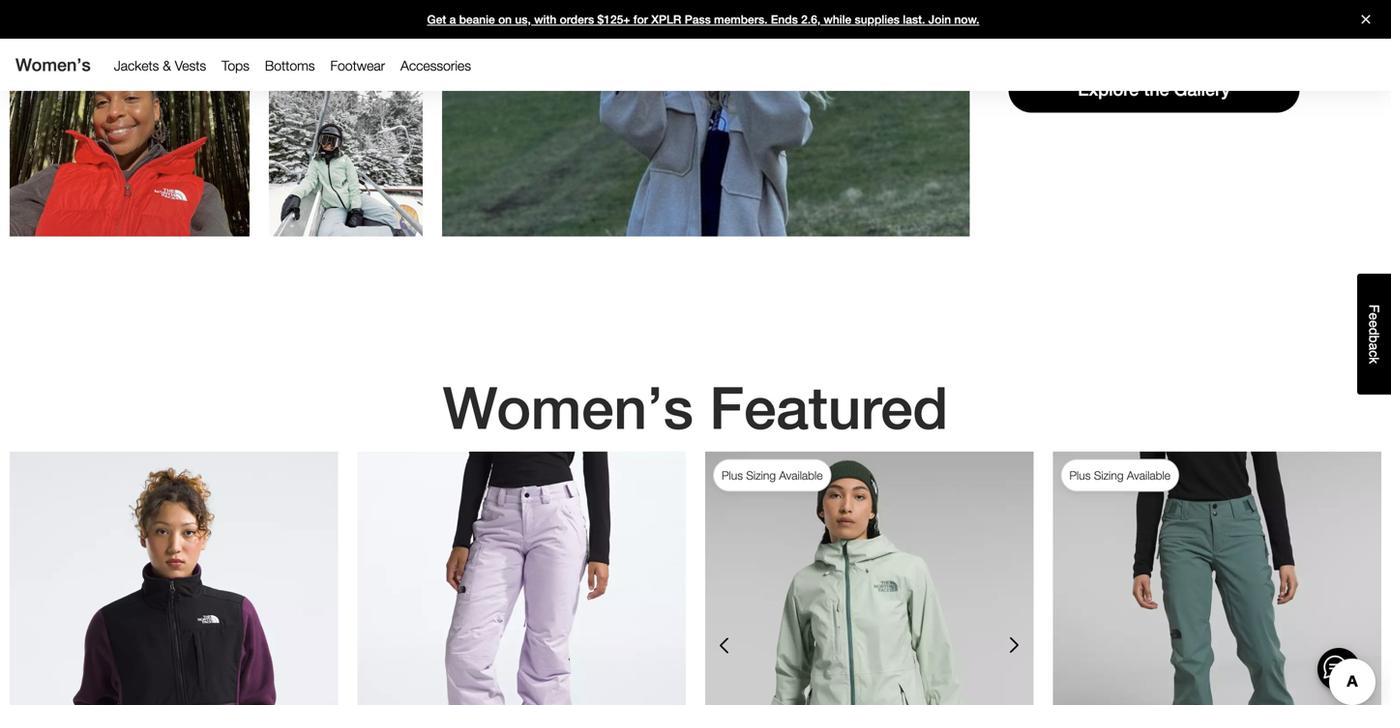 Task type: vqa. For each thing, say whether or not it's contained in the screenshot.
plus to the left
yes



Task type: locate. For each thing, give the bounding box(es) containing it.
shop the look button
[[71, 123, 189, 162], [287, 162, 405, 194]]

0 vertical spatial shop the look
[[86, 135, 173, 151]]

available
[[779, 469, 823, 482], [1127, 469, 1170, 482]]

look
[[146, 135, 173, 151], [363, 170, 389, 186]]

shop
[[86, 135, 119, 151], [302, 170, 335, 186]]

shop the look down the @belviealchemy
[[86, 135, 173, 151]]

shop down the @belviealchemy
[[86, 135, 119, 151]]

2.6,
[[801, 13, 821, 26]]

tops
[[222, 58, 249, 74]]

bottoms button
[[257, 53, 323, 78]]

1 horizontal spatial women's
[[443, 374, 693, 442]]

swipe  next image
[[999, 630, 1030, 661]]

1 horizontal spatial sizing
[[1094, 469, 1124, 482]]

1 horizontal spatial shop
[[302, 170, 335, 186]]

1 horizontal spatial shop the look
[[302, 170, 389, 186]]

jackets
[[114, 58, 159, 74]]

shop the look for @sammyblizzz
[[302, 170, 389, 186]]

shop the look button down @sammyblizzz at top
[[287, 162, 405, 194]]

1 horizontal spatial available
[[1127, 469, 1170, 482]]

accessories
[[401, 58, 471, 74]]

photo
[[1170, 17, 1217, 38]]

2 horizontal spatial the
[[1144, 79, 1169, 100]]

the down @sammyblizzz at top
[[339, 170, 359, 186]]

shop the look button for @belviealchemy
[[71, 123, 189, 162]]

add your photo
[[1091, 17, 1217, 38]]

0 vertical spatial look
[[146, 135, 173, 151]]

0 vertical spatial shop
[[86, 135, 119, 151]]

shop the look
[[86, 135, 173, 151], [302, 170, 389, 186]]

1 vertical spatial a
[[1366, 343, 1382, 350]]

1 vertical spatial women's
[[443, 374, 693, 442]]

the for @sammyblizzz
[[339, 170, 359, 186]]

0 vertical spatial women's
[[15, 55, 91, 75]]

e
[[1366, 313, 1382, 320], [1366, 320, 1382, 328]]

1 vertical spatial shop the look
[[302, 170, 389, 186]]

plus sizing available
[[722, 469, 823, 482], [1069, 469, 1170, 482]]

e up the d
[[1366, 313, 1382, 320]]

1 vertical spatial shop
[[302, 170, 335, 186]]

0 horizontal spatial shop the look button
[[71, 123, 189, 162]]

0 horizontal spatial plus
[[722, 469, 743, 482]]

back on board 🤠 image
[[269, 83, 423, 237]]

members.
[[714, 13, 768, 26]]

@belviealchemy
[[67, 75, 192, 96]]

shop the look for @belviealchemy
[[86, 135, 173, 151]]

1 horizontal spatial a
[[1366, 343, 1382, 350]]

0 horizontal spatial look
[[146, 135, 173, 151]]

get a beanie on us, with orders $125+ for xplr pass members. ends 2.6, while supplies last. join now. link
[[0, 0, 1391, 39]]

women's freedom stretch pants image
[[1053, 452, 1381, 705]]

0 horizontal spatial shop the look
[[86, 135, 173, 151]]

shop the look down @sammyblizzz at top
[[302, 170, 389, 186]]

sizing
[[746, 469, 776, 482], [1094, 469, 1124, 482]]

0 horizontal spatial the
[[123, 135, 143, 151]]

0 horizontal spatial a
[[449, 13, 456, 26]]

featured
[[709, 374, 948, 442]]

1 horizontal spatial shop the look button
[[287, 162, 405, 194]]

while
[[824, 13, 851, 26]]

women's for women's
[[15, 55, 91, 75]]

1 vertical spatial the
[[123, 135, 143, 151]]

2 vertical spatial the
[[339, 170, 359, 186]]

f e e d b a c k
[[1366, 305, 1382, 364]]

1 vertical spatial look
[[363, 170, 389, 186]]

2 sizing from the left
[[1094, 469, 1124, 482]]

a right the get at left
[[449, 13, 456, 26]]

a up k
[[1366, 343, 1382, 350]]

plus
[[722, 469, 743, 482], [1069, 469, 1091, 482]]

women's
[[15, 55, 91, 75], [443, 374, 693, 442]]

the left gallery
[[1144, 79, 1169, 100]]

k
[[1366, 357, 1382, 364]]

&
[[163, 58, 171, 74]]

jackets & vests
[[114, 58, 206, 74]]

shop for @sammyblizzz
[[302, 170, 335, 186]]

get a beanie on us, with orders $125+ for xplr pass members. ends 2.6, while supplies last. join now.
[[427, 13, 979, 26]]

b
[[1366, 335, 1382, 343]]

shop down @sammyblizzz at top
[[302, 170, 335, 186]]

0 horizontal spatial plus sizing available
[[722, 469, 823, 482]]

footwear button
[[323, 53, 393, 78]]

@sammyblizzz
[[289, 129, 403, 150]]

0 horizontal spatial available
[[779, 469, 823, 482]]

a inside button
[[1366, 343, 1382, 350]]

0 horizontal spatial shop
[[86, 135, 119, 151]]

swipe previous image
[[709, 630, 740, 661]]

look for @sammyblizzz
[[363, 170, 389, 186]]

0 horizontal spatial sizing
[[746, 469, 776, 482]]

0 vertical spatial the
[[1144, 79, 1169, 100]]

the down the @belviealchemy
[[123, 135, 143, 151]]

add your photo button
[[1009, 4, 1300, 51]]

the for @belviealchemy
[[123, 135, 143, 151]]

orders
[[560, 13, 594, 26]]

a
[[449, 13, 456, 26], [1366, 343, 1382, 350]]

women's featured
[[443, 374, 948, 442]]

e up b
[[1366, 320, 1382, 328]]

1 horizontal spatial plus
[[1069, 469, 1091, 482]]

with
[[534, 13, 557, 26]]

shop the look button down the @belviealchemy
[[71, 123, 189, 162]]

c
[[1366, 350, 1382, 357]]

the
[[1144, 79, 1169, 100], [123, 135, 143, 151], [339, 170, 359, 186]]

look down the @belviealchemy
[[146, 135, 173, 151]]

0 horizontal spatial women's
[[15, 55, 91, 75]]

1 horizontal spatial plus sizing available
[[1069, 469, 1170, 482]]

look down @sammyblizzz at top
[[363, 170, 389, 186]]

1 horizontal spatial the
[[339, 170, 359, 186]]

1 sizing from the left
[[746, 469, 776, 482]]

vests
[[175, 58, 206, 74]]

1 e from the top
[[1366, 313, 1382, 320]]

gallery
[[1174, 79, 1230, 100]]

the inside explore the gallery link
[[1144, 79, 1169, 100]]

1 horizontal spatial look
[[363, 170, 389, 186]]

shop for @belviealchemy
[[86, 135, 119, 151]]



Task type: describe. For each thing, give the bounding box(es) containing it.
2 available from the left
[[1127, 469, 1170, 482]]

last.
[[903, 13, 925, 26]]

women's denali jacket image
[[10, 452, 338, 705]]

ends
[[771, 13, 798, 26]]

f
[[1366, 305, 1382, 313]]

bottoms
[[265, 58, 315, 74]]

1 plus sizing available from the left
[[722, 469, 823, 482]]

your
[[1129, 17, 1165, 38]]

2 plus sizing available from the left
[[1069, 469, 1170, 482]]

started the year in the snow image
[[269, 0, 423, 64]]

2 e from the top
[[1366, 320, 1382, 328]]

jackets & vests button
[[106, 53, 214, 78]]

1 available from the left
[[779, 469, 823, 482]]

footwear
[[330, 58, 385, 74]]

join
[[928, 13, 951, 26]]

d
[[1366, 328, 1382, 335]]

beanie
[[459, 13, 495, 26]]

supplies
[[855, 13, 900, 26]]

close image
[[1353, 15, 1378, 24]]

look for @belviealchemy
[[146, 135, 173, 151]]

add
[[1091, 17, 1124, 38]]

f e e d b a c k button
[[1357, 274, 1391, 395]]

tops button
[[214, 53, 257, 78]]

now.
[[954, 13, 979, 26]]

for
[[633, 13, 648, 26]]

explore the gallery
[[1078, 79, 1230, 100]]

explore
[[1078, 79, 1139, 100]]

xplr
[[651, 13, 681, 26]]

explore the gallery link
[[1009, 66, 1300, 113]]

accessories button
[[393, 53, 479, 78]]

me 🤝🏾 nature 

🌳🐞🌊🌀☀️ 🍂 🎧🥾 image
[[10, 0, 250, 237]]

$125+
[[597, 13, 630, 26]]

🚨 that time of the year, allready here 🚨
.
.
.
#slovakgirl #mountain #snow #winter #nature #travel #beautifuldestinations #austria image
[[442, 0, 970, 237]]

us,
[[515, 13, 531, 26]]

2 plus from the left
[[1069, 469, 1091, 482]]

shop the look button for @sammyblizzz
[[287, 162, 405, 194]]

on
[[498, 13, 512, 26]]

1 plus from the left
[[722, 469, 743, 482]]

pass
[[685, 13, 711, 26]]

women's for women's featured
[[443, 374, 693, 442]]

women's freedom insulated pants image
[[357, 452, 686, 705]]

0 vertical spatial a
[[449, 13, 456, 26]]

women's freedom stretch jacket image
[[705, 452, 1034, 705]]

get
[[427, 13, 446, 26]]



